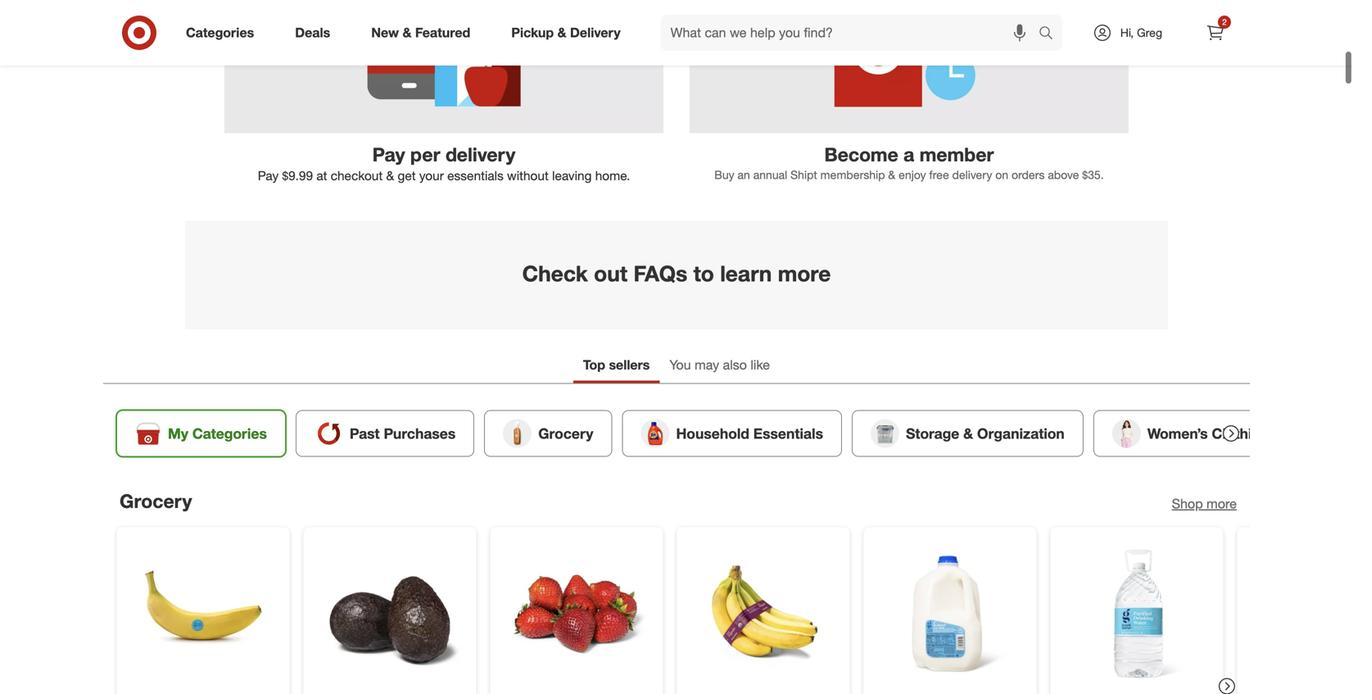 Task type: describe. For each thing, give the bounding box(es) containing it.
& for storage
[[964, 425, 974, 442]]

household essentials
[[677, 425, 824, 442]]

without
[[507, 168, 549, 183]]

check out faqs to learn more
[[523, 260, 831, 287]]

women's clothing
[[1148, 425, 1270, 442]]

may
[[695, 357, 720, 373]]

above
[[1049, 167, 1080, 182]]

deals link
[[281, 15, 351, 51]]

delivery
[[570, 25, 621, 41]]

you may also like
[[670, 357, 770, 373]]

check out faqs to learn more link
[[185, 221, 1169, 330]]

you may also like link
[[660, 349, 780, 383]]

learn
[[721, 260, 772, 287]]

$35.
[[1083, 167, 1105, 182]]

greg
[[1138, 25, 1163, 40]]

storage & organization button
[[852, 410, 1084, 457]]

leaving
[[552, 168, 592, 183]]

new & featured link
[[358, 15, 491, 51]]

categories inside button
[[192, 425, 267, 442]]

per
[[411, 143, 441, 166]]

top sellers link
[[574, 349, 660, 383]]

to
[[694, 260, 715, 287]]

more inside button
[[1207, 496, 1238, 512]]

$9.99
[[282, 168, 313, 183]]

pickup & delivery link
[[498, 15, 641, 51]]

become a member buy an annual shipt membership & enjoy free delivery on orders above $35.
[[715, 143, 1105, 182]]

& for new
[[403, 25, 412, 41]]

organization
[[978, 425, 1065, 442]]

0 vertical spatial categories
[[186, 25, 254, 41]]

deals
[[295, 25, 330, 41]]

search button
[[1032, 15, 1071, 54]]

shipt
[[791, 167, 818, 182]]

storage & organization
[[907, 425, 1065, 442]]

past purchases button
[[296, 410, 475, 457]]

purchases
[[384, 425, 456, 442]]

orders
[[1012, 167, 1045, 182]]

also
[[723, 357, 747, 373]]

my categories
[[168, 425, 267, 442]]

member
[[920, 143, 995, 166]]

search
[[1032, 26, 1071, 42]]

essentials
[[448, 168, 504, 183]]

grocery inside button
[[539, 425, 594, 442]]

0 horizontal spatial grocery
[[120, 490, 192, 513]]

check
[[523, 260, 588, 287]]

faqs
[[634, 260, 688, 287]]

storage
[[907, 425, 960, 442]]

pay per delivery pay $9.99 at checkout & get your essentials without leaving home.
[[258, 143, 630, 183]]

like
[[751, 357, 770, 373]]

at
[[317, 168, 327, 183]]

hi, greg
[[1121, 25, 1163, 40]]

past
[[350, 425, 380, 442]]

pickup
[[512, 25, 554, 41]]

same day delivery, delivered with shipt image
[[225, 0, 664, 133]]

top sellers
[[583, 357, 650, 373]]

delivery inside become a member buy an annual shipt membership & enjoy free delivery on orders above $35.
[[953, 167, 993, 182]]

& for pickup
[[558, 25, 567, 41]]

women's clothing button
[[1094, 410, 1289, 457]]



Task type: vqa. For each thing, say whether or not it's contained in the screenshot.
Only ships with $35 orders Free shipping with $35 orders* * Exclusions Apply. In stock at  North Dallas Ready within 2 hours with pickup's ships
no



Task type: locate. For each thing, give the bounding box(es) containing it.
more right learn
[[778, 260, 831, 287]]

1 horizontal spatial more
[[1207, 496, 1238, 512]]

0 horizontal spatial pay
[[258, 168, 279, 183]]

0 horizontal spatial more
[[778, 260, 831, 287]]

out
[[594, 260, 628, 287]]

0 horizontal spatial delivery
[[446, 143, 516, 166]]

& left get
[[386, 168, 394, 183]]

0 vertical spatial delivery
[[446, 143, 516, 166]]

What can we help you find? suggestions appear below search field
[[661, 15, 1043, 51]]

on
[[996, 167, 1009, 182]]

past purchases
[[350, 425, 456, 442]]

& right storage
[[964, 425, 974, 442]]

free
[[930, 167, 950, 182]]

delivery inside pay per delivery pay $9.99 at checkout & get your essentials without leaving home.
[[446, 143, 516, 166]]

your
[[420, 168, 444, 183]]

1 vertical spatial delivery
[[953, 167, 993, 182]]

strawberries - 1lb image
[[504, 540, 650, 686], [504, 540, 650, 686]]

delivery up "essentials"
[[446, 143, 516, 166]]

household essentials button
[[622, 410, 843, 457]]

pickup & delivery
[[512, 25, 621, 41]]

my categories button
[[116, 410, 286, 457]]

enjoy
[[899, 167, 927, 182]]

become
[[825, 143, 899, 166]]

buy
[[715, 167, 735, 182]]

hi,
[[1121, 25, 1134, 40]]

avocado - each image
[[317, 540, 463, 686], [317, 540, 463, 686]]

pay left $9.99
[[258, 168, 279, 183]]

& inside button
[[964, 425, 974, 442]]

top
[[583, 357, 606, 373]]

home.
[[596, 168, 630, 183]]

1 horizontal spatial grocery
[[539, 425, 594, 442]]

& inside become a member buy an annual shipt membership & enjoy free delivery on orders above $35.
[[889, 167, 896, 182]]

purified water - 128 fl oz (1gal) - good & gather™ image
[[1065, 540, 1211, 686], [1065, 540, 1211, 686]]

grocery down top at the bottom of page
[[539, 425, 594, 442]]

& left enjoy
[[889, 167, 896, 182]]

a
[[904, 143, 915, 166]]

more
[[778, 260, 831, 287], [1207, 496, 1238, 512]]

grocery down the my
[[120, 490, 192, 513]]

1 vertical spatial grocery
[[120, 490, 192, 513]]

delivery down member in the right of the page
[[953, 167, 993, 182]]

delivery
[[446, 143, 516, 166], [953, 167, 993, 182]]

& inside pay per delivery pay $9.99 at checkout & get your essentials without leaving home.
[[386, 168, 394, 183]]

my
[[168, 425, 188, 442]]

grocery
[[539, 425, 594, 442], [120, 490, 192, 513]]

0 vertical spatial grocery
[[539, 425, 594, 442]]

0 vertical spatial more
[[778, 260, 831, 287]]

categories
[[186, 25, 254, 41], [192, 425, 267, 442]]

clothing
[[1213, 425, 1270, 442]]

women's
[[1148, 425, 1209, 442]]

more right shop
[[1207, 496, 1238, 512]]

1 vertical spatial categories
[[192, 425, 267, 442]]

0 vertical spatial pay
[[373, 143, 405, 166]]

organic bananas - 2lb - good & gather™ image
[[691, 540, 837, 686], [691, 540, 837, 686]]

2 link
[[1198, 15, 1234, 51]]

annual
[[754, 167, 788, 182]]

sellers
[[609, 357, 650, 373]]

membership
[[821, 167, 886, 182]]

checkout
[[331, 168, 383, 183]]

& inside "link"
[[558, 25, 567, 41]]

1 vertical spatial pay
[[258, 168, 279, 183]]

an
[[738, 167, 751, 182]]

2% reduced fat milk - 1gal - good & gather™ image
[[878, 540, 1024, 686], [878, 540, 1024, 686]]

shop more button
[[1173, 495, 1238, 513]]

banana - each - good & gather™ image
[[130, 540, 276, 686], [130, 540, 276, 686]]

household
[[677, 425, 750, 442]]

pay up get
[[373, 143, 405, 166]]

shop
[[1173, 496, 1204, 512]]

&
[[403, 25, 412, 41], [558, 25, 567, 41], [889, 167, 896, 182], [386, 168, 394, 183], [964, 425, 974, 442]]

shop more
[[1173, 496, 1238, 512]]

1 horizontal spatial pay
[[373, 143, 405, 166]]

2
[[1223, 17, 1228, 27]]

get
[[398, 168, 416, 183]]

& right new at the top of the page
[[403, 25, 412, 41]]

new & featured
[[371, 25, 471, 41]]

essentials
[[754, 425, 824, 442]]

& right pickup
[[558, 25, 567, 41]]

new
[[371, 25, 399, 41]]

1 horizontal spatial delivery
[[953, 167, 993, 182]]

grocery button
[[485, 410, 613, 457]]

1 vertical spatial more
[[1207, 496, 1238, 512]]

featured
[[415, 25, 471, 41]]

categories link
[[172, 15, 275, 51]]

you
[[670, 357, 691, 373]]

pay
[[373, 143, 405, 166], [258, 168, 279, 183]]



